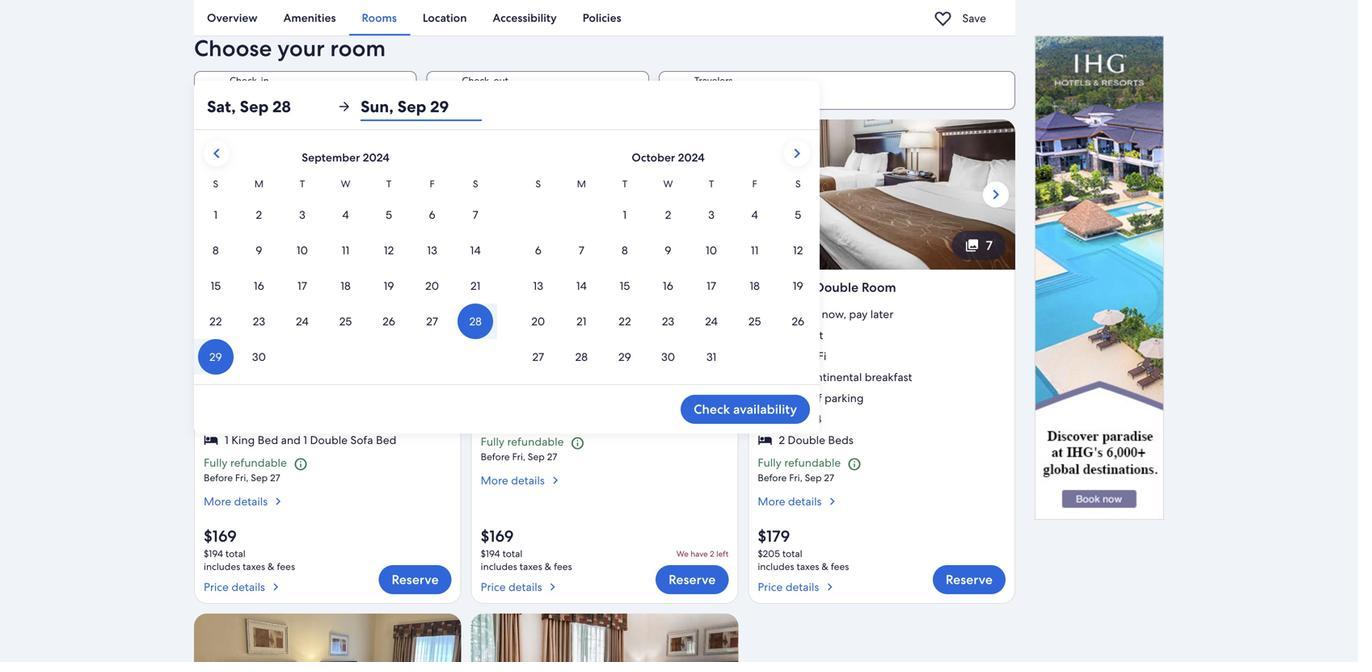 Task type: locate. For each thing, give the bounding box(es) containing it.
0 horizontal spatial free wifi
[[225, 349, 272, 364]]

now, down standard studio suite
[[268, 307, 292, 322]]

0 horizontal spatial m
[[254, 178, 264, 191]]

1 & from the left
[[268, 561, 274, 573]]

2 horizontal spatial wifi
[[804, 349, 826, 364]]

2 standard from the left
[[758, 279, 812, 296]]

0 vertical spatial medium image
[[548, 474, 562, 488]]

self
[[527, 370, 545, 385], [804, 391, 822, 406]]

2 later from the left
[[593, 307, 616, 322]]

2024 for october 2024
[[678, 151, 705, 165]]

1 fees from the left
[[277, 561, 295, 573]]

taxes
[[243, 561, 265, 573], [520, 561, 542, 573], [797, 561, 819, 573]]

s
[[213, 178, 218, 191], [473, 178, 478, 191], [536, 178, 541, 191], [795, 178, 801, 191]]

price details button for suite
[[481, 574, 572, 595]]

0 horizontal spatial $169
[[204, 526, 237, 547]]

$179 $205 total includes taxes & fees
[[758, 526, 849, 573]]

1 now, from the left
[[268, 307, 292, 322]]

list for standard studio suite
[[204, 307, 452, 448]]

medium image down '$179 $205 total includes taxes & fees'
[[822, 580, 837, 595]]

continental down studio suite on the left of the page
[[527, 349, 585, 364]]

0 vertical spatial list item
[[481, 391, 729, 406]]

2 left left on the bottom of the page
[[710, 549, 714, 560]]

now, for suite
[[545, 307, 569, 322]]

price details for double
[[758, 580, 819, 595]]

2 includes from the left
[[481, 561, 517, 573]]

medium image up "deluxe studio suite | pillowtop beds, desk, laptop workspace, blackout drapes" image in the bottom of the page
[[545, 580, 560, 595]]

1 price details button from the left
[[204, 574, 295, 595]]

2 price details from the left
[[481, 580, 542, 595]]

2 bed from the left
[[376, 433, 396, 448]]

now, down studio suite on the left of the page
[[545, 307, 569, 322]]

now, for double
[[822, 307, 846, 322]]

1 horizontal spatial fully refundable button
[[481, 435, 591, 451]]

326 sq ft list item
[[758, 328, 1006, 343]]

2
[[779, 433, 785, 448], [710, 549, 714, 560]]

overview link
[[194, 0, 271, 36]]

2 pillowtop beds, desk, laptop workspace, blackout drapes image from the left
[[471, 120, 738, 270]]

0 vertical spatial 2
[[779, 433, 785, 448]]

2 horizontal spatial fully refundable button
[[758, 456, 868, 472]]

&
[[268, 561, 274, 573], [545, 561, 551, 573], [822, 561, 828, 573]]

1 suite from the left
[[303, 279, 333, 296]]

includes
[[204, 561, 240, 573], [481, 561, 517, 573], [758, 561, 794, 573]]

$194 for studio suite
[[481, 548, 500, 560]]

fully
[[481, 435, 505, 450], [204, 456, 228, 471], [758, 456, 782, 471]]

0 horizontal spatial standard
[[204, 279, 258, 296]]

pillowtop beds, desk, laptop workspace, blackout drapes image
[[194, 120, 461, 270], [471, 120, 738, 270]]

bed right sofa
[[376, 433, 396, 448]]

1 reserve now, pay later from the left
[[225, 307, 339, 322]]

1 price from the left
[[204, 580, 229, 595]]

0 horizontal spatial continental
[[250, 370, 308, 385]]

1 bed from the left
[[258, 433, 278, 448]]

1 horizontal spatial pillowtop beds, desk, laptop workspace, blackout drapes image
[[471, 120, 738, 270]]

0 horizontal spatial 28
[[255, 89, 269, 106]]

1 list item from the top
[[481, 391, 729, 406]]

0 horizontal spatial now,
[[268, 307, 292, 322]]

medium image up 'double room | pillowtop beds, desk, laptop workspace, blackout drapes' image
[[268, 580, 283, 595]]

reserve now, pay later list item for standard double room
[[758, 307, 1006, 322]]

0 horizontal spatial includes
[[204, 561, 240, 573]]

free wifi list item
[[481, 328, 729, 343], [204, 349, 452, 364], [758, 349, 1006, 364]]

1 horizontal spatial more
[[481, 474, 508, 488]]

f for october 2024
[[752, 178, 757, 191]]

0 horizontal spatial w
[[341, 178, 350, 191]]

0 horizontal spatial show next image image
[[432, 185, 452, 205]]

sep 28 button
[[194, 71, 417, 110]]

1 horizontal spatial more details button
[[481, 474, 729, 488]]

sq right 312
[[244, 328, 256, 343]]

more details button for standard double room
[[758, 495, 1006, 509]]

ft inside 326 sq ft free wifi
[[815, 328, 823, 343]]

reserve now, pay later down standard studio suite
[[225, 307, 339, 322]]

standard for $179
[[758, 279, 812, 296]]

later for standard double room
[[870, 307, 893, 322]]

october 2024
[[632, 151, 705, 165]]

2024 for september 2024
[[363, 151, 389, 165]]

1 horizontal spatial later
[[593, 307, 616, 322]]

free wifi down studio suite on the left of the page
[[502, 328, 549, 343]]

0 horizontal spatial fri,
[[235, 472, 248, 484]]

0 horizontal spatial price details button
[[204, 574, 295, 595]]

3 later from the left
[[870, 307, 893, 322]]

2 down sleeps
[[779, 433, 785, 448]]

more details for studio
[[204, 495, 268, 509]]

refundable for double
[[784, 456, 841, 471]]

1 right and
[[303, 433, 307, 448]]

0 horizontal spatial total
[[225, 548, 245, 560]]

pillowtop beds, desk, laptop workspace, blackout drapes image for standard studio suite
[[194, 120, 461, 270]]

reserve button
[[379, 566, 452, 595], [656, 566, 729, 595], [933, 566, 1006, 595]]

1 later from the left
[[316, 307, 339, 322]]

sat,
[[207, 96, 236, 117]]

double down sleeps 4
[[788, 433, 825, 448]]

taxes inside '$179 $205 total includes taxes & fees'
[[797, 561, 819, 573]]

2 inside list
[[779, 433, 785, 448]]

7 button
[[398, 231, 452, 260], [952, 231, 1006, 260]]

1 vertical spatial self
[[804, 391, 822, 406]]

3 price from the left
[[758, 580, 783, 595]]

wifi up 4
[[804, 349, 826, 364]]

details
[[511, 474, 545, 488], [234, 495, 268, 509], [788, 495, 822, 509], [231, 580, 265, 595], [508, 580, 542, 595], [785, 580, 819, 595]]

1 reserve button from the left
[[379, 566, 452, 595]]

0 horizontal spatial pay
[[295, 307, 314, 322]]

w down october 2024 on the top of the page
[[663, 178, 673, 191]]

1 horizontal spatial 1
[[303, 433, 307, 448]]

3 reserve button from the left
[[933, 566, 1006, 595]]

3 t from the left
[[622, 178, 627, 191]]

1 horizontal spatial medium image
[[825, 495, 839, 509]]

0 horizontal spatial 7
[[432, 237, 439, 254]]

1 price details from the left
[[204, 580, 265, 595]]

1 f from the left
[[430, 178, 435, 191]]

3 show next image image from the left
[[986, 185, 1006, 205]]

2 sq from the left
[[800, 328, 812, 343]]

continental for $169
[[250, 370, 308, 385]]

free wifi down "312 sq ft"
[[225, 349, 272, 364]]

3 includes from the left
[[758, 561, 794, 573]]

2 reserve now, pay later from the left
[[502, 307, 616, 322]]

2 price from the left
[[481, 580, 506, 595]]

1 horizontal spatial total
[[502, 548, 522, 560]]

fully refundable button
[[481, 435, 591, 451], [204, 456, 314, 472], [758, 456, 868, 472]]

now,
[[268, 307, 292, 322], [545, 307, 569, 322], [822, 307, 846, 322]]

2 & from the left
[[545, 561, 551, 573]]

1 2024 from the left
[[363, 151, 389, 165]]

$205
[[758, 548, 780, 560]]

1 standard from the left
[[204, 279, 258, 296]]

2 reserve now, pay later list item from the left
[[481, 307, 729, 322]]

sun,
[[361, 96, 394, 117]]

0 horizontal spatial studio
[[261, 279, 300, 296]]

fees inside '$179 $205 total includes taxes & fees'
[[831, 561, 849, 573]]

fri, for suite
[[512, 451, 525, 463]]

more details for suite
[[481, 474, 545, 488]]

1 horizontal spatial now,
[[545, 307, 569, 322]]

2 now, from the left
[[545, 307, 569, 322]]

2 horizontal spatial reserve now, pay later
[[779, 307, 893, 322]]

$169 for standard
[[204, 526, 237, 547]]

0 horizontal spatial refundable
[[230, 456, 287, 471]]

reserve now, pay later for studio
[[225, 307, 339, 322]]

check availability
[[694, 402, 797, 418]]

3 now, from the left
[[822, 307, 846, 322]]

$194
[[204, 548, 223, 560], [481, 548, 500, 560]]

0 horizontal spatial reserve now, pay later list item
[[204, 307, 452, 322]]

2024 right october
[[678, 151, 705, 165]]

fully refundable
[[481, 435, 564, 450], [204, 456, 287, 471], [758, 456, 841, 471]]

medium image
[[271, 495, 285, 509], [268, 580, 283, 595], [545, 580, 560, 595], [822, 580, 837, 595]]

double for standard
[[815, 279, 859, 296]]

0 horizontal spatial $194
[[204, 548, 223, 560]]

0 horizontal spatial price details
[[204, 580, 265, 595]]

1 horizontal spatial 2024
[[678, 151, 705, 165]]

free self parking
[[502, 370, 587, 385], [779, 391, 864, 406]]

sleeps 4 list item
[[758, 412, 1006, 427]]

free continental breakfast list item
[[481, 349, 729, 364], [204, 370, 452, 385], [758, 370, 1006, 385]]

free self parking list item
[[481, 370, 729, 385], [758, 391, 1006, 406]]

1 total from the left
[[225, 548, 245, 560]]

2 ft from the left
[[815, 328, 823, 343]]

september
[[302, 151, 360, 165]]

2 fees from the left
[[554, 561, 572, 573]]

more for standard double room
[[758, 495, 785, 509]]

6 button
[[674, 231, 729, 260]]

2 7 button from the left
[[952, 231, 1006, 260]]

accessibility link
[[480, 0, 570, 36]]

2 2024 from the left
[[678, 151, 705, 165]]

2 horizontal spatial fully
[[758, 456, 782, 471]]

2 price details button from the left
[[481, 574, 572, 595]]

standard
[[204, 279, 258, 296], [758, 279, 812, 296]]

price
[[204, 580, 229, 595], [481, 580, 506, 595], [758, 580, 783, 595]]

1 reserve now, pay later list item from the left
[[204, 307, 452, 322]]

0 horizontal spatial free self parking
[[502, 370, 587, 385]]

0 horizontal spatial breakfast
[[311, 370, 358, 385]]

1 s from the left
[[213, 178, 218, 191]]

1 horizontal spatial price details
[[481, 580, 542, 595]]

1 king bed and 1 double sofa bed list item
[[204, 433, 452, 448]]

save
[[962, 11, 986, 25]]

price for studio suite
[[481, 580, 506, 595]]

312
[[225, 328, 241, 343]]

1 vertical spatial free self parking list item
[[758, 391, 1006, 406]]

3 price details from the left
[[758, 580, 819, 595]]

rooms link
[[349, 0, 410, 36]]

2 t from the left
[[386, 178, 391, 191]]

3 pay from the left
[[849, 307, 868, 322]]

ft
[[258, 328, 267, 343], [815, 328, 823, 343]]

0 horizontal spatial sq
[[244, 328, 256, 343]]

2 horizontal spatial continental
[[804, 370, 862, 385]]

1 horizontal spatial pay
[[572, 307, 591, 322]]

3 total from the left
[[782, 548, 802, 560]]

& for suite
[[545, 561, 551, 573]]

standard up 312
[[204, 279, 258, 296]]

before fri, sep 27 for double
[[758, 472, 834, 484]]

sat, sep 28
[[207, 96, 291, 117]]

medium image
[[548, 474, 562, 488], [825, 495, 839, 509]]

1 sq from the left
[[244, 328, 256, 343]]

2 horizontal spatial more details button
[[758, 495, 1006, 509]]

2 show next image image from the left
[[709, 185, 729, 205]]

29
[[430, 96, 449, 117]]

show all 7 images for standard double room image
[[965, 239, 979, 253]]

reserve now, pay later down studio suite on the left of the page
[[502, 307, 616, 322]]

list item
[[481, 391, 729, 406], [481, 412, 729, 427]]

total inside '$179 $205 total includes taxes & fees'
[[782, 548, 802, 560]]

parking
[[548, 370, 587, 385], [825, 391, 864, 406]]

show next image image
[[432, 185, 452, 205], [709, 185, 729, 205], [986, 185, 1006, 205]]

w for october
[[663, 178, 673, 191]]

sofa
[[350, 433, 373, 448]]

1 horizontal spatial reserve button
[[656, 566, 729, 595]]

0 horizontal spatial free self parking list item
[[481, 370, 729, 385]]

2 f from the left
[[752, 178, 757, 191]]

breakfast for $169
[[311, 370, 358, 385]]

wifi down "312 sq ft"
[[250, 349, 272, 364]]

pay
[[295, 307, 314, 322], [572, 307, 591, 322], [849, 307, 868, 322]]

sq inside 326 sq ft free wifi
[[800, 328, 812, 343]]

1 $169 from the left
[[204, 526, 237, 547]]

3 price details button from the left
[[758, 574, 849, 595]]

2 double beds list item
[[758, 433, 1006, 448]]

1 horizontal spatial 7 button
[[952, 231, 1006, 260]]

2 horizontal spatial fully refundable
[[758, 456, 841, 471]]

2 horizontal spatial price details button
[[758, 574, 849, 595]]

0 horizontal spatial price
[[204, 580, 229, 595]]

2024
[[363, 151, 389, 165], [678, 151, 705, 165]]

total for suite
[[502, 548, 522, 560]]

later for studio suite
[[593, 307, 616, 322]]

0 horizontal spatial suite
[[303, 279, 333, 296]]

1 horizontal spatial &
[[545, 561, 551, 573]]

2 suite from the left
[[523, 279, 553, 296]]

location link
[[410, 0, 480, 36]]

27 for studio
[[270, 472, 280, 484]]

studio suite
[[481, 279, 553, 296]]

fully refundable button for suite
[[481, 435, 591, 451]]

pay for studio
[[295, 307, 314, 322]]

28 right sat,
[[255, 89, 269, 106]]

0 horizontal spatial 2024
[[363, 151, 389, 165]]

2 w from the left
[[663, 178, 673, 191]]

1 ft from the left
[[258, 328, 267, 343]]

0 horizontal spatial &
[[268, 561, 274, 573]]

free wifi list item for $179
[[758, 349, 1006, 364]]

1 horizontal spatial price details button
[[481, 574, 572, 595]]

suite
[[303, 279, 333, 296], [523, 279, 553, 296]]

now, down the standard double room
[[822, 307, 846, 322]]

0 horizontal spatial fees
[[277, 561, 295, 573]]

double room | pillowtop beds, desk, laptop workspace, blackout drapes image
[[194, 614, 461, 663]]

1 pillowtop beds, desk, laptop workspace, blackout drapes image from the left
[[194, 120, 461, 270]]

2 horizontal spatial free wifi list item
[[758, 349, 1006, 364]]

1 horizontal spatial 2
[[779, 433, 785, 448]]

more for standard studio suite
[[204, 495, 231, 509]]

2 studio from the left
[[481, 279, 520, 296]]

policies link
[[570, 0, 634, 36]]

$169 $194 total includes taxes & fees
[[204, 526, 295, 573], [481, 526, 572, 573]]

1 show next image image from the left
[[432, 185, 452, 205]]

1 horizontal spatial $169 $194 total includes taxes & fees
[[481, 526, 572, 573]]

double left room
[[815, 279, 859, 296]]

2 horizontal spatial fri,
[[789, 472, 802, 484]]

0 horizontal spatial free continental breakfast
[[225, 370, 358, 385]]

1 horizontal spatial free continental breakfast
[[502, 349, 635, 364]]

2024 right september
[[363, 151, 389, 165]]

medium image for studio suite
[[545, 580, 560, 595]]

2 1 from the left
[[303, 433, 307, 448]]

0 horizontal spatial 7 button
[[398, 231, 452, 260]]

2 horizontal spatial price
[[758, 580, 783, 595]]

pillowtop beds, desk, laptop workspace, blackout drapes image for studio suite
[[471, 120, 738, 270]]

more details button
[[481, 474, 729, 488], [204, 495, 452, 509], [758, 495, 1006, 509]]

we
[[676, 549, 689, 560]]

1 vertical spatial parking
[[825, 391, 864, 406]]

2 taxes from the left
[[520, 561, 542, 573]]

reserve now, pay later down the standard double room
[[779, 307, 893, 322]]

ft right 326
[[815, 328, 823, 343]]

w down september 2024
[[341, 178, 350, 191]]

28 right 'sep 28'
[[272, 96, 291, 117]]

free continental breakfast list item for $169
[[204, 370, 452, 385]]

includes inside '$179 $205 total includes taxes & fees'
[[758, 561, 794, 573]]

m for october 2024
[[577, 178, 586, 191]]

0 horizontal spatial free continental breakfast list item
[[204, 370, 452, 385]]

2 m from the left
[[577, 178, 586, 191]]

reserve now, pay later list item
[[204, 307, 452, 322], [481, 307, 729, 322], [758, 307, 1006, 322]]

fri, for studio
[[235, 472, 248, 484]]

fees
[[277, 561, 295, 573], [554, 561, 572, 573], [831, 561, 849, 573]]

1 horizontal spatial fri,
[[512, 451, 525, 463]]

bed left and
[[258, 433, 278, 448]]

total for studio
[[225, 548, 245, 560]]

price details button
[[204, 574, 295, 595], [481, 574, 572, 595], [758, 574, 849, 595]]

$179
[[758, 526, 790, 547]]

w
[[341, 178, 350, 191], [663, 178, 673, 191]]

ft right 312
[[258, 328, 267, 343]]

0 horizontal spatial more
[[204, 495, 231, 509]]

2 $169 $194 total includes taxes & fees from the left
[[481, 526, 572, 573]]

2 $169 from the left
[[481, 526, 514, 547]]

before for studio suite
[[481, 451, 510, 463]]

1 w from the left
[[341, 178, 350, 191]]

7
[[432, 237, 439, 254], [986, 237, 993, 254]]

refundable
[[507, 435, 564, 450], [230, 456, 287, 471], [784, 456, 841, 471]]

fees for suite
[[554, 561, 572, 573]]

312 sq ft
[[225, 328, 267, 343]]

1 horizontal spatial standard
[[758, 279, 812, 296]]

medium image down and
[[271, 495, 285, 509]]

show previous image image
[[204, 185, 223, 205]]

1 vertical spatial 2
[[710, 549, 714, 560]]

28
[[255, 89, 269, 106], [272, 96, 291, 117]]

beds
[[828, 433, 853, 448]]

2 horizontal spatial &
[[822, 561, 828, 573]]

1 7 button from the left
[[398, 231, 452, 260]]

have
[[691, 549, 708, 560]]

later
[[316, 307, 339, 322], [593, 307, 616, 322], [870, 307, 893, 322]]

sat, sep 28 button
[[207, 92, 328, 121]]

more for studio suite
[[481, 474, 508, 488]]

studio
[[261, 279, 300, 296], [481, 279, 520, 296]]

1 vertical spatial list item
[[481, 412, 729, 427]]

& inside '$179 $205 total includes taxes & fees'
[[822, 561, 828, 573]]

fees for double
[[831, 561, 849, 573]]

next month image
[[787, 144, 807, 163]]

check
[[694, 402, 730, 418]]

w for september
[[341, 178, 350, 191]]

2 horizontal spatial breakfast
[[865, 370, 912, 385]]

t
[[300, 178, 305, 191], [386, 178, 391, 191], [622, 178, 627, 191], [709, 178, 714, 191]]

3 s from the left
[[536, 178, 541, 191]]

reserve
[[225, 307, 265, 322], [502, 307, 542, 322], [779, 307, 819, 322], [392, 572, 439, 589], [669, 572, 716, 589], [946, 572, 993, 589]]

wifi down studio suite on the left of the page
[[527, 328, 549, 343]]

1 horizontal spatial before
[[481, 451, 510, 463]]

price for standard double room
[[758, 580, 783, 595]]

27 for suite
[[547, 451, 557, 463]]

m
[[254, 178, 264, 191], [577, 178, 586, 191]]

2 $194 from the left
[[481, 548, 500, 560]]

1 m from the left
[[254, 178, 264, 191]]

list
[[194, 0, 1015, 36], [204, 307, 452, 448], [481, 307, 729, 427], [758, 307, 1006, 448]]

0 horizontal spatial fully refundable button
[[204, 456, 314, 472]]

1 horizontal spatial free wifi
[[502, 328, 549, 343]]

fully refundable for double
[[758, 456, 841, 471]]

2 horizontal spatial more
[[758, 495, 785, 509]]

2 pay from the left
[[572, 307, 591, 322]]

reserve now, pay later for suite
[[502, 307, 616, 322]]

2 horizontal spatial show next image image
[[986, 185, 1006, 205]]

before for standard double room
[[758, 472, 787, 484]]

2 total from the left
[[502, 548, 522, 560]]

list containing overview
[[194, 0, 1015, 36]]

includes for standard studio suite
[[204, 561, 240, 573]]

1 studio from the left
[[261, 279, 300, 296]]

continental down 326 sq ft free wifi
[[804, 370, 862, 385]]

1 king bed and 1 double sofa bed
[[225, 433, 396, 448]]

f
[[430, 178, 435, 191], [752, 178, 757, 191]]

reserve now, pay later
[[225, 307, 339, 322], [502, 307, 616, 322], [779, 307, 893, 322]]

choose your room
[[194, 34, 386, 63]]

includes for studio suite
[[481, 561, 517, 573]]

1 horizontal spatial parking
[[825, 391, 864, 406]]

0 horizontal spatial bed
[[258, 433, 278, 448]]

more details
[[481, 474, 545, 488], [204, 495, 268, 509], [758, 495, 822, 509]]

wifi
[[527, 328, 549, 343], [250, 349, 272, 364], [804, 349, 826, 364]]

0 horizontal spatial before fri, sep 27
[[204, 472, 280, 484]]

1 $169 $194 total includes taxes & fees from the left
[[204, 526, 295, 573]]

price details
[[204, 580, 265, 595], [481, 580, 542, 595], [758, 580, 819, 595]]

1 $194 from the left
[[204, 548, 223, 560]]

0 vertical spatial free self parking list item
[[481, 370, 729, 385]]

27
[[547, 451, 557, 463], [270, 472, 280, 484], [824, 472, 834, 484]]

3 reserve now, pay later list item from the left
[[758, 307, 1006, 322]]

sq for 312
[[244, 328, 256, 343]]

sleeps 4
[[779, 412, 822, 427]]

standard studio suite
[[204, 279, 333, 296]]

continental
[[527, 349, 585, 364], [250, 370, 308, 385], [804, 370, 862, 385]]

refundable for studio
[[230, 456, 287, 471]]

more
[[481, 474, 508, 488], [204, 495, 231, 509], [758, 495, 785, 509]]

sq
[[244, 328, 256, 343], [800, 328, 812, 343]]

list for standard double room
[[758, 307, 1006, 448]]

continental down "312 sq ft"
[[250, 370, 308, 385]]

0 horizontal spatial 27
[[270, 472, 280, 484]]

1 pay from the left
[[295, 307, 314, 322]]

1 horizontal spatial before fri, sep 27
[[481, 451, 557, 463]]

0 horizontal spatial pillowtop beds, desk, laptop workspace, blackout drapes image
[[194, 120, 461, 270]]

medium image for standard studio suite
[[268, 580, 283, 595]]

free wifi list item for $169
[[204, 349, 452, 364]]

1 includes from the left
[[204, 561, 240, 573]]

2 horizontal spatial before fri, sep 27
[[758, 472, 834, 484]]

3 fees from the left
[[831, 561, 849, 573]]

3 & from the left
[[822, 561, 828, 573]]

2 horizontal spatial price details
[[758, 580, 819, 595]]

standard up 326
[[758, 279, 812, 296]]

3 taxes from the left
[[797, 561, 819, 573]]

sq right 326
[[800, 328, 812, 343]]

0 horizontal spatial taxes
[[243, 561, 265, 573]]

medium image for $169
[[548, 474, 562, 488]]

deluxe studio suite | pillowtop beds, desk, laptop workspace, blackout drapes image
[[471, 614, 738, 663]]

before for standard studio suite
[[204, 472, 233, 484]]

1 horizontal spatial sq
[[800, 328, 812, 343]]

2 horizontal spatial total
[[782, 548, 802, 560]]

3 reserve now, pay later from the left
[[779, 307, 893, 322]]

0 vertical spatial self
[[527, 370, 545, 385]]

1 taxes from the left
[[243, 561, 265, 573]]

total
[[225, 548, 245, 560], [502, 548, 522, 560], [782, 548, 802, 560]]

1 left the king
[[225, 433, 229, 448]]

before fri, sep 27
[[481, 451, 557, 463], [204, 472, 280, 484], [758, 472, 834, 484]]

1 horizontal spatial ft
[[815, 328, 823, 343]]



Task type: describe. For each thing, give the bounding box(es) containing it.
4 s from the left
[[795, 178, 801, 191]]

6
[[708, 237, 716, 254]]

0 horizontal spatial self
[[527, 370, 545, 385]]

ft for 326 sq ft free wifi
[[815, 328, 823, 343]]

326 sq ft free wifi
[[779, 328, 826, 364]]

$169 $194 total includes taxes & fees for studio
[[481, 526, 572, 573]]

f for september 2024
[[430, 178, 435, 191]]

free continental breakfast list item for $179
[[758, 370, 1006, 385]]

0 horizontal spatial wifi
[[250, 349, 272, 364]]

326
[[779, 328, 798, 343]]

price for standard studio suite
[[204, 580, 229, 595]]

fully for standard double room
[[758, 456, 782, 471]]

fully refundable button for double
[[758, 456, 868, 472]]

choose
[[194, 34, 272, 63]]

price details button for studio
[[204, 574, 295, 595]]

1 horizontal spatial free self parking list item
[[758, 391, 1006, 406]]

1 7 from the left
[[432, 237, 439, 254]]

your
[[277, 34, 325, 63]]

show next image image for $179
[[986, 185, 1006, 205]]

$169 $194 total includes taxes & fees for standard
[[204, 526, 295, 573]]

1 horizontal spatial free self parking
[[779, 391, 864, 406]]

$169 for studio
[[481, 526, 514, 547]]

double left sofa
[[310, 433, 348, 448]]

before fri, sep 27 for suite
[[481, 451, 557, 463]]

refundable for suite
[[507, 435, 564, 450]]

location
[[423, 11, 467, 25]]

1 1 from the left
[[225, 433, 229, 448]]

price details for studio
[[204, 580, 265, 595]]

taxes for suite
[[520, 561, 542, 573]]

1 horizontal spatial free continental breakfast list item
[[481, 349, 729, 364]]

fully refundable for suite
[[481, 435, 564, 450]]

later for standard studio suite
[[316, 307, 339, 322]]

standard double room
[[758, 279, 896, 296]]

check availability button
[[681, 395, 810, 425]]

taxes for studio
[[243, 561, 265, 573]]

fully refundable button for studio
[[204, 456, 314, 472]]

& for studio
[[268, 561, 274, 573]]

312 sq ft list item
[[204, 328, 452, 343]]

2 reserve button from the left
[[656, 566, 729, 595]]

policies
[[583, 11, 621, 25]]

1 horizontal spatial breakfast
[[588, 349, 635, 364]]

4 t from the left
[[709, 178, 714, 191]]

0 vertical spatial free wifi
[[502, 328, 549, 343]]

left
[[716, 549, 729, 560]]

amenities link
[[271, 0, 349, 36]]

september 2024
[[302, 151, 389, 165]]

more details button for standard studio suite
[[204, 495, 452, 509]]

2 double beds
[[779, 433, 853, 448]]

1 horizontal spatial 28
[[272, 96, 291, 117]]

more details button for studio suite
[[481, 474, 729, 488]]

rooms
[[362, 11, 397, 25]]

$194 for standard studio suite
[[204, 548, 223, 560]]

now, for studio
[[268, 307, 292, 322]]

medium image for $179
[[825, 495, 839, 509]]

4
[[815, 412, 822, 427]]

standard for $169
[[204, 279, 258, 296]]

2 7 from the left
[[986, 237, 993, 254]]

sun, sep 29 button
[[361, 92, 482, 121]]

taxes for double
[[797, 561, 819, 573]]

price details for suite
[[481, 580, 542, 595]]

sun, sep 29
[[361, 96, 449, 117]]

medium image for standard double room
[[822, 580, 837, 595]]

room
[[862, 279, 896, 296]]

fully for standard studio suite
[[204, 456, 228, 471]]

reserve now, pay later for double
[[779, 307, 893, 322]]

fully refundable for studio
[[204, 456, 287, 471]]

availability
[[733, 402, 797, 418]]

overview
[[207, 11, 258, 25]]

previous month image
[[207, 144, 226, 163]]

reserve button for $179
[[933, 566, 1006, 595]]

sep 28
[[230, 89, 269, 106]]

fri, for double
[[789, 472, 802, 484]]

1 vertical spatial free wifi
[[225, 349, 272, 364]]

0 horizontal spatial 2
[[710, 549, 714, 560]]

fully for studio suite
[[481, 435, 505, 450]]

2 s from the left
[[473, 178, 478, 191]]

amenities
[[283, 11, 336, 25]]

free continental breakfast for $169
[[225, 370, 358, 385]]

double for 2
[[788, 433, 825, 448]]

fees for studio
[[277, 561, 295, 573]]

reserve now, pay later list item for standard studio suite
[[204, 307, 452, 322]]

october
[[632, 151, 675, 165]]

king
[[231, 433, 255, 448]]

27 for double
[[824, 472, 834, 484]]

1 horizontal spatial self
[[804, 391, 822, 406]]

m for september 2024
[[254, 178, 264, 191]]

includes for standard double room
[[758, 561, 794, 573]]

2 list item from the top
[[481, 412, 729, 427]]

accessibility
[[493, 11, 557, 25]]

room
[[330, 34, 386, 63]]

total for double
[[782, 548, 802, 560]]

free inside 326 sq ft free wifi
[[779, 349, 801, 364]]

0 vertical spatial parking
[[548, 370, 587, 385]]

wifi inside 326 sq ft free wifi
[[804, 349, 826, 364]]

sq for 326
[[800, 328, 812, 343]]

more details for double
[[758, 495, 822, 509]]

1 horizontal spatial free wifi list item
[[481, 328, 729, 343]]

Save property to a trip checkbox
[[930, 5, 956, 31]]

0 vertical spatial free self parking
[[502, 370, 587, 385]]

reserve button for $169
[[379, 566, 452, 595]]

continental for $179
[[804, 370, 862, 385]]

free continental breakfast for $179
[[779, 370, 912, 385]]

we have 2 left
[[676, 549, 729, 560]]

1 horizontal spatial wifi
[[527, 328, 549, 343]]

pay for double
[[849, 307, 868, 322]]

& for double
[[822, 561, 828, 573]]

standard double room | pillowtop beds, desk, laptop workspace, blackout drapes image
[[748, 120, 1015, 270]]

price details button for double
[[758, 574, 849, 595]]

breakfast for $179
[[865, 370, 912, 385]]

sleeps
[[779, 412, 812, 427]]

pay for suite
[[572, 307, 591, 322]]

1 horizontal spatial continental
[[527, 349, 585, 364]]

1 t from the left
[[300, 178, 305, 191]]

and
[[281, 433, 301, 448]]



Task type: vqa. For each thing, say whether or not it's contained in the screenshot.
$1,000 and above, Maximum, Price per night text box
no



